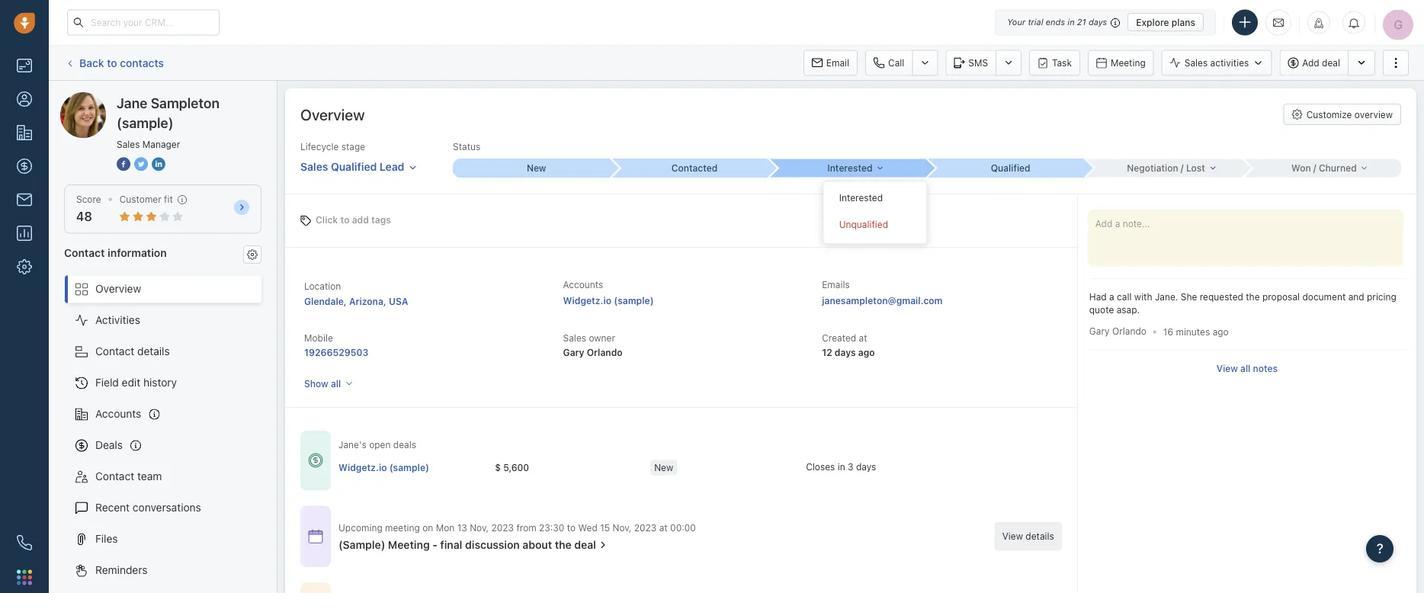 Task type: vqa. For each thing, say whether or not it's contained in the screenshot.
the rightmost to
yes



Task type: describe. For each thing, give the bounding box(es) containing it.
phone element
[[9, 528, 40, 558]]

explore plans link
[[1128, 13, 1204, 31]]

owner
[[589, 333, 615, 344]]

janesampleton@gmail.com
[[822, 295, 943, 306]]

view for view all notes
[[1217, 363, 1238, 374]]

1 vertical spatial at
[[659, 522, 668, 533]]

0 horizontal spatial widgetz.io (sample) link
[[339, 461, 429, 474]]

created
[[822, 333, 857, 344]]

document
[[1303, 292, 1346, 302]]

field edit history
[[95, 376, 177, 389]]

sampleton down contacts
[[117, 92, 170, 104]]

won
[[1292, 163, 1311, 174]]

(sample) inside the accounts widgetz.io (sample)
[[614, 295, 654, 306]]

had a call with jane. she requested the proposal document and pricing quote asap.
[[1090, 292, 1397, 315]]

widgetz.io inside widgetz.io (sample) "link"
[[339, 462, 387, 473]]

history
[[143, 376, 177, 389]]

discussion
[[465, 539, 520, 551]]

tags
[[371, 215, 391, 225]]

contact for contact information
[[64, 246, 105, 259]]

negotiation
[[1127, 163, 1179, 174]]

23:30
[[539, 522, 565, 533]]

qualified inside "link"
[[331, 160, 377, 173]]

15
[[600, 522, 610, 533]]

explore
[[1136, 17, 1170, 27]]

score
[[76, 194, 101, 205]]

at inside created at 12 days ago
[[859, 333, 868, 344]]

glendale,
[[304, 296, 347, 307]]

sales qualified lead
[[300, 160, 405, 173]]

sales owner gary orlando
[[563, 333, 623, 358]]

linkedin circled image
[[152, 156, 165, 172]]

gary orlando
[[1090, 326, 1147, 337]]

won / churned link
[[1244, 159, 1402, 177]]

jane's open deals
[[339, 440, 416, 450]]

a
[[1110, 292, 1115, 302]]

plans
[[1172, 17, 1196, 27]]

unqualified
[[839, 219, 888, 230]]

lifecycle
[[300, 141, 339, 152]]

orlando inside sales owner gary orlando
[[587, 347, 623, 358]]

back to contacts link
[[64, 51, 165, 75]]

from
[[517, 522, 537, 533]]

click
[[316, 215, 338, 225]]

contacts
[[120, 56, 164, 69]]

1 horizontal spatial widgetz.io (sample) link
[[563, 295, 654, 306]]

qualified link
[[927, 159, 1085, 178]]

jane sampleton (sample) up manager
[[117, 95, 220, 131]]

show
[[304, 378, 328, 389]]

edit
[[122, 376, 140, 389]]

gary inside sales owner gary orlando
[[563, 347, 585, 358]]

requested
[[1200, 292, 1244, 302]]

2 2023 from the left
[[634, 522, 657, 533]]

customize
[[1307, 109, 1352, 120]]

meeting button
[[1088, 50, 1154, 76]]

recent
[[95, 501, 130, 514]]

closes
[[806, 462, 835, 472]]

1 vertical spatial interested
[[839, 192, 883, 203]]

0 vertical spatial in
[[1068, 17, 1075, 27]]

show all
[[304, 378, 341, 389]]

days for closes in 3 days
[[856, 462, 877, 472]]

location
[[304, 281, 341, 291]]

mon
[[436, 522, 455, 533]]

(sample)
[[339, 539, 385, 551]]

-
[[433, 539, 438, 551]]

overview
[[1355, 109, 1393, 120]]

contact information
[[64, 246, 167, 259]]

widgetz.io (sample)
[[339, 462, 429, 473]]

jane sampleton (sample) down contacts
[[91, 92, 216, 104]]

sms
[[969, 58, 988, 68]]

jane's
[[339, 440, 367, 450]]

customize overview button
[[1284, 104, 1402, 125]]

0 vertical spatial days
[[1089, 17, 1107, 27]]

contact details
[[95, 345, 170, 358]]

sales for sales activities
[[1185, 58, 1208, 68]]

sales for sales manager
[[117, 139, 140, 149]]

1 nov, from the left
[[470, 522, 489, 533]]

2 nov, from the left
[[613, 522, 632, 533]]

contact team
[[95, 470, 162, 483]]

lost
[[1187, 163, 1206, 174]]

jane inside jane sampleton (sample)
[[117, 95, 147, 111]]

accounts for accounts
[[95, 408, 141, 420]]

(sample) inside jane sampleton (sample)
[[117, 114, 174, 131]]

16 minutes ago
[[1164, 326, 1229, 337]]

pricing
[[1367, 292, 1397, 302]]

lead
[[380, 160, 405, 173]]

location glendale, arizona, usa
[[304, 281, 408, 307]]

48
[[76, 209, 92, 224]]

add
[[352, 215, 369, 225]]

activities
[[95, 314, 140, 326]]

view all notes link
[[1217, 362, 1278, 375]]

emails
[[822, 280, 850, 290]]

00:00
[[670, 522, 696, 533]]

1 vertical spatial new
[[654, 462, 674, 473]]

16
[[1164, 326, 1174, 337]]

all for view
[[1241, 363, 1251, 374]]

won / churned button
[[1244, 159, 1402, 177]]

ends
[[1046, 17, 1066, 27]]

call
[[1117, 292, 1132, 302]]

on
[[423, 522, 433, 533]]

meeting inside button
[[1111, 58, 1146, 68]]

she
[[1181, 292, 1198, 302]]

add deal
[[1303, 58, 1341, 68]]

proposal
[[1263, 292, 1300, 302]]

manager
[[142, 139, 180, 149]]

ago inside created at 12 days ago
[[859, 347, 875, 358]]

0 vertical spatial orlando
[[1113, 326, 1147, 337]]

sms button
[[946, 50, 996, 76]]

negotiation / lost button
[[1085, 159, 1244, 177]]

jane.
[[1155, 292, 1179, 302]]

0 horizontal spatial in
[[838, 462, 846, 472]]

view for view details
[[1003, 531, 1023, 542]]

lifecycle stage
[[300, 141, 365, 152]]

status
[[453, 141, 481, 152]]

19266529503
[[304, 347, 369, 358]]



Task type: locate. For each thing, give the bounding box(es) containing it.
customer fit
[[120, 194, 173, 205]]

contact for contact team
[[95, 470, 134, 483]]

1 vertical spatial accounts
[[95, 408, 141, 420]]

0 horizontal spatial qualified
[[331, 160, 377, 173]]

won / churned
[[1292, 163, 1357, 174]]

/ for negotiation
[[1181, 163, 1184, 174]]

task button
[[1030, 50, 1081, 76]]

gary down the accounts widgetz.io (sample)
[[563, 347, 585, 358]]

accounts inside the accounts widgetz.io (sample)
[[563, 280, 604, 290]]

1 vertical spatial overview
[[95, 283, 141, 295]]

1 vertical spatial deal
[[575, 539, 596, 551]]

widgetz.io up owner
[[563, 295, 612, 306]]

arizona,
[[349, 296, 386, 307]]

days inside created at 12 days ago
[[835, 347, 856, 358]]

minutes
[[1176, 326, 1210, 337]]

(sample) inside "link"
[[389, 462, 429, 473]]

contact up recent in the bottom left of the page
[[95, 470, 134, 483]]

1 vertical spatial orlando
[[587, 347, 623, 358]]

call button
[[866, 50, 912, 76]]

mobile
[[304, 333, 333, 344]]

2 / from the left
[[1314, 163, 1317, 174]]

1 horizontal spatial jane
[[117, 95, 147, 111]]

gary down the quote
[[1090, 326, 1110, 337]]

deals
[[393, 440, 416, 450]]

view details
[[1003, 531, 1055, 542]]

deal inside "button"
[[1322, 58, 1341, 68]]

widgetz.io (sample) link up owner
[[563, 295, 654, 306]]

all for show
[[331, 378, 341, 389]]

5,600
[[503, 462, 529, 473]]

negotiation / lost
[[1127, 163, 1206, 174]]

Search your CRM... text field
[[67, 10, 220, 35]]

1 vertical spatial days
[[835, 347, 856, 358]]

accounts widgetz.io (sample)
[[563, 280, 654, 306]]

1 horizontal spatial all
[[1241, 363, 1251, 374]]

container_wx8msf4aqz5i3rn1 image for widgetz.io (sample)
[[308, 453, 323, 468]]

container_wx8msf4aqz5i3rn1 image left upcoming
[[308, 529, 323, 544]]

closes in 3 days
[[806, 462, 877, 472]]

3
[[848, 462, 854, 472]]

to left wed
[[567, 522, 576, 533]]

0 vertical spatial interested
[[828, 163, 873, 174]]

sales up facebook circled icon
[[117, 139, 140, 149]]

(sample) up sales manager
[[117, 114, 174, 131]]

1 vertical spatial all
[[331, 378, 341, 389]]

accounts for accounts widgetz.io (sample)
[[563, 280, 604, 290]]

0 horizontal spatial nov,
[[470, 522, 489, 533]]

container_wx8msf4aqz5i3rn1 image
[[308, 453, 323, 468], [308, 529, 323, 544]]

details
[[137, 345, 170, 358], [1026, 531, 1055, 542]]

0 horizontal spatial new
[[527, 163, 546, 174]]

the inside had a call with jane. she requested the proposal document and pricing quote asap.
[[1246, 292, 1260, 302]]

asap.
[[1117, 305, 1140, 315]]

1 vertical spatial contact
[[95, 345, 134, 358]]

overview up activities
[[95, 283, 141, 295]]

click to add tags
[[316, 215, 391, 225]]

gary
[[1090, 326, 1110, 337], [563, 347, 585, 358]]

and
[[1349, 292, 1365, 302]]

(sample) meeting - final discussion about the deal
[[339, 539, 596, 551]]

(sample) down deals
[[389, 462, 429, 473]]

1 horizontal spatial the
[[1246, 292, 1260, 302]]

back
[[79, 56, 104, 69]]

contact down 48
[[64, 246, 105, 259]]

1 vertical spatial widgetz.io
[[339, 462, 387, 473]]

customize overview
[[1307, 109, 1393, 120]]

add
[[1303, 58, 1320, 68]]

negotiation / lost link
[[1085, 159, 1244, 177]]

twitter circled image
[[134, 156, 148, 172]]

widgetz.io down the jane's
[[339, 462, 387, 473]]

jane sampleton (sample)
[[91, 92, 216, 104], [117, 95, 220, 131]]

0 horizontal spatial at
[[659, 522, 668, 533]]

0 horizontal spatial ago
[[859, 347, 875, 358]]

0 vertical spatial the
[[1246, 292, 1260, 302]]

jane down back in the top of the page
[[91, 92, 114, 104]]

1 vertical spatial widgetz.io (sample) link
[[339, 461, 429, 474]]

activities
[[1211, 58, 1249, 68]]

widgetz.io inside the accounts widgetz.io (sample)
[[563, 295, 612, 306]]

interested inside dropdown button
[[828, 163, 873, 174]]

0 horizontal spatial jane
[[91, 92, 114, 104]]

days down 'created'
[[835, 347, 856, 358]]

phone image
[[17, 535, 32, 551]]

0 horizontal spatial orlando
[[587, 347, 623, 358]]

1 horizontal spatial view
[[1217, 363, 1238, 374]]

sales
[[1185, 58, 1208, 68], [117, 139, 140, 149], [300, 160, 328, 173], [563, 333, 586, 344]]

email
[[827, 58, 850, 68]]

1 vertical spatial details
[[1026, 531, 1055, 542]]

the down "23:30"
[[555, 539, 572, 551]]

1 vertical spatial gary
[[563, 347, 585, 358]]

to right back in the top of the page
[[107, 56, 117, 69]]

contact
[[64, 246, 105, 259], [95, 345, 134, 358], [95, 470, 134, 483]]

details for view details
[[1026, 531, 1055, 542]]

0 vertical spatial all
[[1241, 363, 1251, 374]]

container_wx8msf4aqz5i3rn1 image for view details
[[308, 529, 323, 544]]

1 vertical spatial ago
[[859, 347, 875, 358]]

at left 00:00
[[659, 522, 668, 533]]

days for created at 12 days ago
[[835, 347, 856, 358]]

0 horizontal spatial /
[[1181, 163, 1184, 174]]

widgetz.io (sample) link down open
[[339, 461, 429, 474]]

1 horizontal spatial deal
[[1322, 58, 1341, 68]]

sales left owner
[[563, 333, 586, 344]]

1 horizontal spatial /
[[1314, 163, 1317, 174]]

all left notes
[[1241, 363, 1251, 374]]

2023
[[491, 522, 514, 533], [634, 522, 657, 533]]

deal right add
[[1322, 58, 1341, 68]]

files
[[95, 533, 118, 545]]

meeting
[[385, 522, 420, 533]]

1 horizontal spatial gary
[[1090, 326, 1110, 337]]

1 horizontal spatial overview
[[300, 105, 365, 123]]

new link
[[453, 159, 611, 178]]

1 horizontal spatial qualified
[[991, 163, 1031, 174]]

sales inside sales qualified lead "link"
[[300, 160, 328, 173]]

1 horizontal spatial details
[[1026, 531, 1055, 542]]

row
[[339, 452, 962, 484]]

1 horizontal spatial 2023
[[634, 522, 657, 533]]

view details link
[[995, 522, 1062, 551]]

0 vertical spatial deal
[[1322, 58, 1341, 68]]

call link
[[866, 50, 912, 76]]

meeting down meeting
[[388, 539, 430, 551]]

in left 21
[[1068, 17, 1075, 27]]

days right 21
[[1089, 17, 1107, 27]]

0 vertical spatial view
[[1217, 363, 1238, 374]]

created at 12 days ago
[[822, 333, 875, 358]]

sampleton up manager
[[151, 95, 220, 111]]

0 horizontal spatial overview
[[95, 283, 141, 295]]

0 vertical spatial to
[[107, 56, 117, 69]]

1 vertical spatial meeting
[[388, 539, 430, 551]]

at
[[859, 333, 868, 344], [659, 522, 668, 533]]

overview
[[300, 105, 365, 123], [95, 283, 141, 295]]

contacted
[[672, 163, 718, 174]]

0 horizontal spatial meeting
[[388, 539, 430, 551]]

1 horizontal spatial widgetz.io
[[563, 295, 612, 306]]

12
[[822, 347, 833, 358]]

1 horizontal spatial nov,
[[613, 522, 632, 533]]

2 vertical spatial contact
[[95, 470, 134, 483]]

overview up lifecycle stage
[[300, 105, 365, 123]]

ago right 12
[[859, 347, 875, 358]]

1 vertical spatial in
[[838, 462, 846, 472]]

days right 3
[[856, 462, 877, 472]]

email image
[[1274, 16, 1284, 29]]

deal down wed
[[575, 539, 596, 551]]

meeting down explore
[[1111, 58, 1146, 68]]

sales activities
[[1185, 58, 1249, 68]]

0 vertical spatial widgetz.io (sample) link
[[563, 295, 654, 306]]

21
[[1077, 17, 1087, 27]]

$ 5,600
[[495, 462, 529, 473]]

email button
[[804, 50, 858, 76]]

the left proposal
[[1246, 292, 1260, 302]]

1 horizontal spatial at
[[859, 333, 868, 344]]

glendale, arizona, usa link
[[304, 296, 408, 307]]

back to contacts
[[79, 56, 164, 69]]

nov,
[[470, 522, 489, 533], [613, 522, 632, 533]]

/ inside 'link'
[[1181, 163, 1184, 174]]

quote
[[1090, 305, 1114, 315]]

0 horizontal spatial 2023
[[491, 522, 514, 533]]

1 horizontal spatial ago
[[1213, 326, 1229, 337]]

interested
[[828, 163, 873, 174], [839, 192, 883, 203]]

call
[[888, 58, 905, 68]]

2 vertical spatial to
[[567, 522, 576, 533]]

/ for won
[[1314, 163, 1317, 174]]

(sample) up manager
[[173, 92, 216, 104]]

ago right minutes
[[1213, 326, 1229, 337]]

0 vertical spatial container_wx8msf4aqz5i3rn1 image
[[308, 453, 323, 468]]

1 container_wx8msf4aqz5i3rn1 image from the top
[[308, 453, 323, 468]]

to for back
[[107, 56, 117, 69]]

upcoming meeting on mon 13 nov, 2023 from 23:30 to wed 15 nov, 2023 at 00:00
[[339, 522, 696, 533]]

0 horizontal spatial gary
[[563, 347, 585, 358]]

to left the "add"
[[341, 215, 350, 225]]

all inside "link"
[[1241, 363, 1251, 374]]

2 container_wx8msf4aqz5i3rn1 image from the top
[[308, 529, 323, 544]]

in left 3
[[838, 462, 846, 472]]

details for contact details
[[137, 345, 170, 358]]

sales for sales qualified lead
[[300, 160, 328, 173]]

0 horizontal spatial the
[[555, 539, 572, 551]]

conversations
[[133, 501, 201, 514]]

sales manager
[[117, 139, 180, 149]]

0 vertical spatial meeting
[[1111, 58, 1146, 68]]

ago
[[1213, 326, 1229, 337], [859, 347, 875, 358]]

2 vertical spatial days
[[856, 462, 877, 472]]

notes
[[1253, 363, 1278, 374]]

view inside "link"
[[1217, 363, 1238, 374]]

1 horizontal spatial orlando
[[1113, 326, 1147, 337]]

accounts up deals
[[95, 408, 141, 420]]

days
[[1089, 17, 1107, 27], [835, 347, 856, 358], [856, 462, 877, 472]]

0 vertical spatial gary
[[1090, 326, 1110, 337]]

sampleton inside jane sampleton (sample)
[[151, 95, 220, 111]]

nov, right 15
[[613, 522, 632, 533]]

2 horizontal spatial to
[[567, 522, 576, 533]]

all right show
[[331, 378, 341, 389]]

1 2023 from the left
[[491, 522, 514, 533]]

0 horizontal spatial deal
[[575, 539, 596, 551]]

/ right won
[[1314, 163, 1317, 174]]

0 horizontal spatial details
[[137, 345, 170, 358]]

1 / from the left
[[1181, 163, 1184, 174]]

team
[[137, 470, 162, 483]]

all
[[1241, 363, 1251, 374], [331, 378, 341, 389]]

contact for contact details
[[95, 345, 134, 358]]

add deal button
[[1280, 50, 1348, 76]]

freshworks switcher image
[[17, 570, 32, 585]]

nov, right 13
[[470, 522, 489, 533]]

0 vertical spatial contact
[[64, 246, 105, 259]]

widgetz.io
[[563, 295, 612, 306], [339, 462, 387, 473]]

1 horizontal spatial in
[[1068, 17, 1075, 27]]

0 horizontal spatial widgetz.io
[[339, 462, 387, 473]]

1 horizontal spatial new
[[654, 462, 674, 473]]

accounts up owner
[[563, 280, 604, 290]]

sales activities button
[[1162, 50, 1280, 76], [1162, 50, 1272, 76]]

1 horizontal spatial meeting
[[1111, 58, 1146, 68]]

2023 up discussion
[[491, 522, 514, 533]]

0 vertical spatial accounts
[[563, 280, 604, 290]]

sales left activities
[[1185, 58, 1208, 68]]

0 horizontal spatial view
[[1003, 531, 1023, 542]]

view all notes
[[1217, 363, 1278, 374]]

0 vertical spatial ago
[[1213, 326, 1229, 337]]

1 vertical spatial the
[[555, 539, 572, 551]]

0 vertical spatial details
[[137, 345, 170, 358]]

your
[[1008, 17, 1026, 27]]

orlando down asap.
[[1113, 326, 1147, 337]]

sales inside sales owner gary orlando
[[563, 333, 586, 344]]

jane down contacts
[[117, 95, 147, 111]]

1 vertical spatial view
[[1003, 531, 1023, 542]]

janesampleton@gmail.com link
[[822, 293, 943, 308]]

2023 left 00:00
[[634, 522, 657, 533]]

0 vertical spatial overview
[[300, 105, 365, 123]]

13
[[457, 522, 467, 533]]

1 vertical spatial to
[[341, 215, 350, 225]]

0 horizontal spatial to
[[107, 56, 117, 69]]

1 vertical spatial container_wx8msf4aqz5i3rn1 image
[[308, 529, 323, 544]]

container_wx8msf4aqz5i3rn1 image
[[598, 540, 608, 550]]

stage
[[341, 141, 365, 152]]

at right 'created'
[[859, 333, 868, 344]]

$
[[495, 462, 501, 473]]

0 vertical spatial widgetz.io
[[563, 295, 612, 306]]

sales qualified lead link
[[300, 153, 417, 175]]

row containing closes in 3 days
[[339, 452, 962, 484]]

to inside back to contacts link
[[107, 56, 117, 69]]

accounts
[[563, 280, 604, 290], [95, 408, 141, 420]]

/ left lost
[[1181, 163, 1184, 174]]

orlando down owner
[[587, 347, 623, 358]]

0 vertical spatial new
[[527, 163, 546, 174]]

facebook circled image
[[117, 156, 130, 172]]

(sample) up owner
[[614, 295, 654, 306]]

contact down activities
[[95, 345, 134, 358]]

mng settings image
[[247, 249, 258, 260]]

1 horizontal spatial accounts
[[563, 280, 604, 290]]

sales down lifecycle
[[300, 160, 328, 173]]

0 vertical spatial at
[[859, 333, 868, 344]]

container_wx8msf4aqz5i3rn1 image left widgetz.io (sample)
[[308, 453, 323, 468]]

0 horizontal spatial all
[[331, 378, 341, 389]]

0 horizontal spatial accounts
[[95, 408, 141, 420]]

to for click
[[341, 215, 350, 225]]

1 horizontal spatial to
[[341, 215, 350, 225]]



